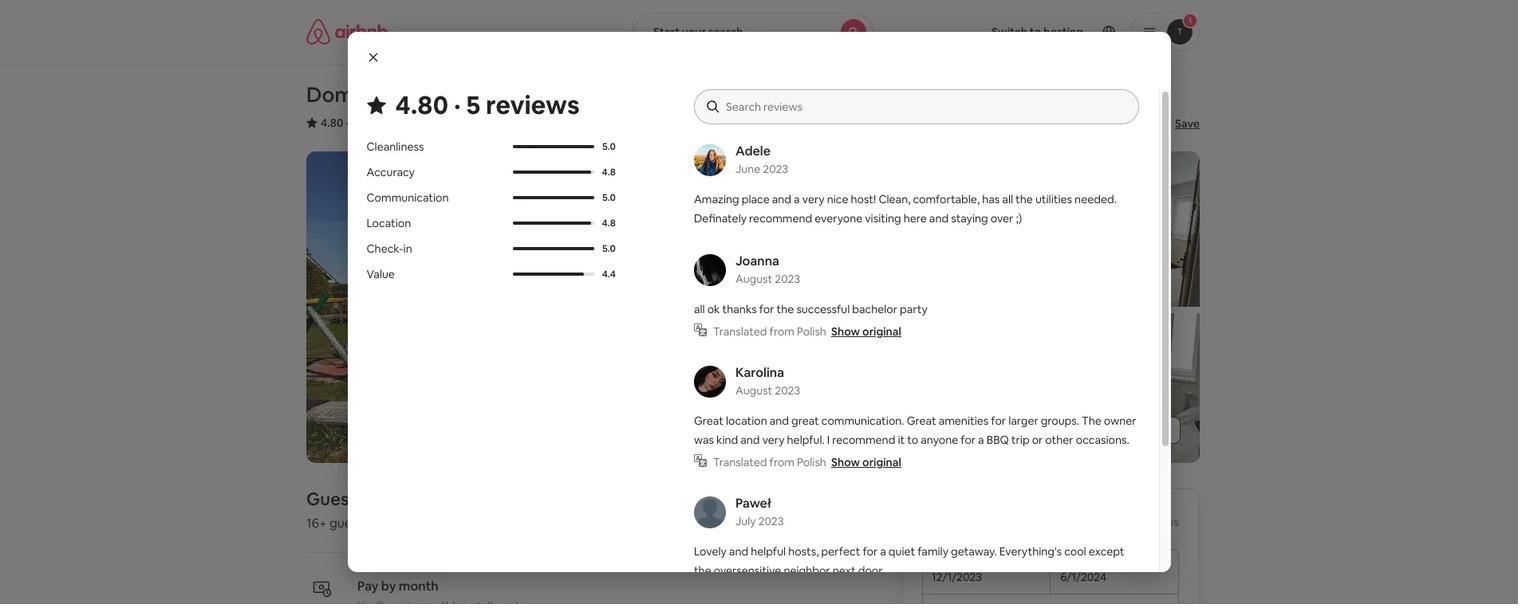 Task type: locate. For each thing, give the bounding box(es) containing it.
anyone
[[921, 433, 959, 448]]

august inside joanna august 2023
[[736, 272, 773, 286]]

from for karolina
[[770, 456, 795, 470]]

0 horizontal spatial 5
[[466, 89, 481, 121]]

show original button for karolina
[[832, 455, 902, 471]]

share
[[1111, 117, 1140, 131]]

0 vertical spatial the
[[1016, 192, 1033, 207]]

1 horizontal spatial ·
[[454, 89, 461, 121]]

1 vertical spatial show original button
[[832, 455, 902, 471]]

1 horizontal spatial great
[[907, 414, 937, 429]]

all
[[1003, 192, 1013, 207], [694, 302, 705, 317], [1117, 424, 1129, 438]]

and left great
[[770, 414, 789, 429]]

here
[[904, 211, 927, 226]]

1 vertical spatial 5
[[1132, 515, 1138, 530]]

1 vertical spatial original
[[863, 456, 902, 470]]

0 vertical spatial original
[[863, 325, 902, 339]]

1 vertical spatial a
[[978, 433, 984, 448]]

5 inside 4.80 · 5 reviews dialog
[[466, 89, 481, 121]]

from
[[770, 325, 795, 339], [770, 456, 795, 470]]

1 horizontal spatial recommend
[[833, 433, 896, 448]]

a inside great location and great communication. great amenities for larger groups. the owner was kind and very helpful. i recommend it to anyone for a bbq trip or other occasions.
[[978, 433, 984, 448]]

4.80 down the domek
[[321, 116, 344, 130]]

by maria
[[472, 488, 542, 511]]

location
[[367, 216, 411, 231]]

0 horizontal spatial ·
[[346, 116, 349, 130]]

1 vertical spatial polish
[[797, 456, 827, 470]]

4.80
[[395, 89, 449, 121], [321, 116, 344, 130]]

1 horizontal spatial 5
[[1132, 515, 1138, 530]]

great
[[694, 414, 724, 429], [907, 414, 937, 429]]

by
[[381, 578, 396, 595]]

2 horizontal spatial all
[[1117, 424, 1129, 438]]

5 reviews
[[1132, 515, 1179, 530]]

2 original from the top
[[863, 456, 902, 470]]

visiting
[[865, 211, 901, 226]]

0 vertical spatial recommend
[[749, 211, 812, 226]]

2023
[[763, 162, 789, 176], [775, 272, 801, 286], [775, 384, 801, 398], [759, 515, 784, 529]]

1 show original button from the top
[[832, 324, 902, 340]]

domek
[[306, 81, 377, 109]]

show original button down it
[[832, 455, 902, 471]]

0 horizontal spatial a
[[794, 192, 800, 207]]

2023 down paweł
[[759, 515, 784, 529]]

everything's
[[1000, 545, 1062, 559]]

4.8 up 4.4
[[602, 217, 616, 230]]

over
[[991, 211, 1014, 226]]

0 vertical spatial 4.8
[[602, 166, 616, 179]]

location
[[726, 414, 767, 429]]

1 horizontal spatial very
[[803, 192, 825, 207]]

has
[[982, 192, 1000, 207]]

0 vertical spatial 5
[[466, 89, 481, 121]]

party
[[900, 302, 928, 317]]

1 translated from polish show original from the top
[[713, 325, 902, 339]]

adele
[[736, 143, 771, 160]]

2 translated from polish show original from the top
[[713, 456, 902, 470]]

door.
[[858, 564, 885, 579]]

2 vertical spatial 5.0
[[602, 243, 616, 255]]

all left photos
[[1117, 424, 1129, 438]]

1 vertical spatial from
[[770, 456, 795, 470]]

· down the domek
[[346, 116, 349, 130]]

1 4.8 from the top
[[602, 166, 616, 179]]

2 polish from the top
[[797, 456, 827, 470]]

very left helpful.
[[763, 433, 785, 448]]

2 translated from the top
[[713, 456, 767, 470]]

translated from polish show original down all ok thanks for the successful bachelor party
[[713, 325, 902, 339]]

all left ok
[[694, 302, 705, 317]]

1 vertical spatial show
[[1086, 424, 1115, 438]]

0 vertical spatial all
[[1003, 192, 1013, 207]]

1 vertical spatial translated from polish show original
[[713, 456, 902, 470]]

in
[[403, 242, 412, 256]]

1 horizontal spatial the
[[777, 302, 794, 317]]

for
[[760, 302, 774, 317], [991, 414, 1006, 429], [961, 433, 976, 448], [863, 545, 878, 559]]

2 5.0 from the top
[[602, 192, 616, 204]]

show for karolina
[[832, 456, 860, 470]]

guesthouse hosted by maria 16+ guests
[[306, 488, 542, 532]]

show original button down bachelor in the right of the page
[[832, 324, 902, 340]]

august down joanna
[[736, 272, 773, 286]]

the inside the amazing place and a very nice host! clean, comfortable, has all the utilities needed. definately recommend everyone visiting here and staying over ;)
[[1016, 192, 1033, 207]]

1 vertical spatial translated
[[713, 456, 767, 470]]

other
[[1046, 433, 1074, 448]]

the up ;)
[[1016, 192, 1033, 207]]

translated for joanna
[[713, 325, 767, 339]]

4.80 ·
[[321, 116, 349, 130]]

0 horizontal spatial great
[[694, 414, 724, 429]]

1 august from the top
[[736, 272, 773, 286]]

karolina august 2023
[[736, 365, 801, 398]]

translated down the kind
[[713, 456, 767, 470]]

Search reviews, Press 'Enter' to search text field
[[726, 99, 1124, 115]]

clean,
[[879, 192, 911, 207]]

2023 inside adele june 2023
[[763, 162, 789, 176]]

a inside the amazing place and a very nice host! clean, comfortable, has all the utilities needed. definately recommend everyone visiting here and staying over ;)
[[794, 192, 800, 207]]

1 horizontal spatial all
[[1003, 192, 1013, 207]]

adele image
[[694, 144, 726, 176], [694, 144, 726, 176]]

translated from polish show original
[[713, 325, 902, 339], [713, 456, 902, 470]]

1 polish from the top
[[797, 325, 827, 339]]

4.8 for accuracy
[[602, 166, 616, 179]]

0 horizontal spatial very
[[763, 433, 785, 448]]

place
[[742, 192, 770, 207]]

2 great from the left
[[907, 414, 937, 429]]

august down karolina
[[736, 384, 773, 398]]

great up was
[[694, 414, 724, 429]]

1 vertical spatial recommend
[[833, 433, 896, 448]]

paweł july 2023
[[736, 496, 784, 529]]

2 from from the top
[[770, 456, 795, 470]]

the down the lovely
[[694, 564, 712, 579]]

0 horizontal spatial reviews
[[486, 89, 580, 121]]

4.4
[[602, 268, 616, 281]]

;)
[[1016, 211, 1022, 226]]

1 horizontal spatial a
[[880, 545, 886, 559]]

very inside the amazing place and a very nice host! clean, comfortable, has all the utilities needed. definately recommend everyone visiting here and staying over ;)
[[803, 192, 825, 207]]

show original button
[[832, 324, 902, 340], [832, 455, 902, 471]]

2 vertical spatial a
[[880, 545, 886, 559]]

cleanliness
[[367, 140, 424, 154]]

5.0 out of 5.0 image
[[513, 145, 594, 148], [513, 145, 594, 148], [513, 196, 594, 200], [513, 196, 594, 200], [513, 247, 594, 251], [513, 247, 594, 251]]

getaway.
[[951, 545, 997, 559]]

a
[[794, 192, 800, 207], [978, 433, 984, 448], [880, 545, 886, 559]]

2 4.8 from the top
[[602, 217, 616, 230]]

pay by month
[[357, 578, 439, 595]]

0 vertical spatial polish
[[797, 325, 827, 339]]

0 horizontal spatial 4.80
[[321, 116, 344, 130]]

4.80 inside dialog
[[395, 89, 449, 121]]

· left gościcino, at the top of the page
[[454, 89, 461, 121]]

august inside "karolina august 2023"
[[736, 384, 773, 398]]

original down bachelor in the right of the page
[[863, 325, 902, 339]]

great up to
[[907, 414, 937, 429]]

a inside lovely and helpful  hosts, perfect for a quiet family getaway. everything's cool except the oversensitive neighbor next door.
[[880, 545, 886, 559]]

nice
[[827, 192, 849, 207]]

2023 down joanna
[[775, 272, 801, 286]]

translated from polish show original down helpful.
[[713, 456, 902, 470]]

show
[[832, 325, 860, 339], [1086, 424, 1115, 438], [832, 456, 860, 470]]

2 show original button from the top
[[832, 455, 902, 471]]

for right thanks
[[760, 302, 774, 317]]

guesthouse
[[306, 488, 407, 511]]

communication.
[[822, 414, 905, 429]]

joanna image
[[694, 255, 726, 286], [694, 255, 726, 286]]

family
[[918, 545, 949, 559]]

domek drewniany image 5 image
[[983, 314, 1200, 463]]

2 vertical spatial all
[[1117, 424, 1129, 438]]

2023 inside joanna august 2023
[[775, 272, 801, 286]]

polish down helpful.
[[797, 456, 827, 470]]

1 vertical spatial 4.8
[[602, 217, 616, 230]]

2 horizontal spatial a
[[978, 433, 984, 448]]

and up oversensitive
[[729, 545, 749, 559]]

4.8 down the pomorskie,
[[602, 166, 616, 179]]

4.80 up cleanliness
[[395, 89, 449, 121]]

recommend down place
[[749, 211, 812, 226]]

· for 4.80 ·
[[346, 116, 349, 130]]

1 horizontal spatial 4.80
[[395, 89, 449, 121]]

1 from from the top
[[770, 325, 795, 339]]

4.4 out of 5.0 image
[[513, 273, 594, 276], [513, 273, 585, 276]]

amazing place and a very nice host! clean, comfortable, has all the utilities needed. definately recommend everyone visiting here and staying over ;)
[[694, 192, 1117, 226]]

or
[[1032, 433, 1043, 448]]

polish down all ok thanks for the successful bachelor party
[[797, 325, 827, 339]]

0 vertical spatial very
[[803, 192, 825, 207]]

1 5.0 from the top
[[602, 140, 616, 153]]

1 vertical spatial very
[[763, 433, 785, 448]]

2023 inside paweł july 2023
[[759, 515, 784, 529]]

larger
[[1009, 414, 1039, 429]]

a left bbq
[[978, 433, 984, 448]]

1 translated from the top
[[713, 325, 767, 339]]

translated down thanks
[[713, 325, 767, 339]]

the
[[1016, 192, 1033, 207], [777, 302, 794, 317], [694, 564, 712, 579]]

0 horizontal spatial all
[[694, 302, 705, 317]]

very left 'nice'
[[803, 192, 825, 207]]

august
[[736, 272, 773, 286], [736, 384, 773, 398]]

recommend down communication.
[[833, 433, 896, 448]]

0 vertical spatial august
[[736, 272, 773, 286]]

translated from polish show original for joanna
[[713, 325, 902, 339]]

0 vertical spatial a
[[794, 192, 800, 207]]

a left the 'quiet'
[[880, 545, 886, 559]]

0 vertical spatial show original button
[[832, 324, 902, 340]]

all right has
[[1003, 192, 1013, 207]]

0 vertical spatial translated from polish show original
[[713, 325, 902, 339]]

4.8
[[602, 166, 616, 179], [602, 217, 616, 230]]

maria is a superhost. learn more about maria. image
[[783, 489, 828, 534], [783, 489, 828, 534]]

2 vertical spatial the
[[694, 564, 712, 579]]

5
[[466, 89, 481, 121], [1132, 515, 1138, 530]]

1 vertical spatial all
[[694, 302, 705, 317]]

1 vertical spatial reviews
[[1140, 515, 1179, 530]]

a left 'nice'
[[794, 192, 800, 207]]

0 vertical spatial show
[[832, 325, 860, 339]]

kind
[[717, 433, 738, 448]]

staying
[[951, 211, 988, 226]]

needed.
[[1075, 192, 1117, 207]]

1 original from the top
[[863, 325, 902, 339]]

· inside dialog
[[454, 89, 461, 121]]

from down helpful.
[[770, 456, 795, 470]]

0 horizontal spatial the
[[694, 564, 712, 579]]

domek drewniany image 1 image
[[306, 152, 753, 463]]

very
[[803, 192, 825, 207], [763, 433, 785, 448]]

helpful
[[751, 545, 786, 559]]

2023 down karolina
[[775, 384, 801, 398]]

host!
[[851, 192, 876, 207]]

2023 inside "karolina august 2023"
[[775, 384, 801, 398]]

next
[[833, 564, 856, 579]]

2 august from the top
[[736, 384, 773, 398]]

2 vertical spatial show
[[832, 456, 860, 470]]

comfortable,
[[913, 192, 980, 207]]

for down amenities
[[961, 433, 976, 448]]

2 horizontal spatial the
[[1016, 192, 1033, 207]]

from down all ok thanks for the successful bachelor party
[[770, 325, 795, 339]]

for up door.
[[863, 545, 878, 559]]

6/1/2024
[[1061, 570, 1107, 585]]

0 vertical spatial 5.0
[[602, 140, 616, 153]]

start
[[654, 25, 680, 39]]

16+
[[306, 515, 327, 532]]

0 vertical spatial reviews
[[486, 89, 580, 121]]

1 vertical spatial 5.0
[[602, 192, 616, 204]]

4.8 out of 5.0 image
[[513, 171, 594, 174], [513, 171, 591, 174], [513, 222, 594, 225], [513, 222, 591, 225]]

3 5.0 from the top
[[602, 243, 616, 255]]

1 vertical spatial august
[[736, 384, 773, 398]]

0 vertical spatial from
[[770, 325, 795, 339]]

0 horizontal spatial recommend
[[749, 211, 812, 226]]

original down it
[[863, 456, 902, 470]]

joanna august 2023
[[736, 253, 801, 286]]

and right place
[[772, 192, 792, 207]]

1 horizontal spatial reviews
[[1140, 515, 1179, 530]]

paweł image
[[694, 497, 726, 529], [694, 497, 726, 529]]

2023 right june
[[763, 162, 789, 176]]

the left successful
[[777, 302, 794, 317]]

4.8 for location
[[602, 217, 616, 230]]

definately
[[694, 211, 747, 226]]

0 vertical spatial translated
[[713, 325, 767, 339]]



Task type: describe. For each thing, give the bounding box(es) containing it.
adele june 2023
[[736, 143, 789, 176]]

1 vertical spatial the
[[777, 302, 794, 317]]

search
[[708, 25, 743, 39]]

bachelor
[[852, 302, 898, 317]]

gościcino, pomorskie, poland button
[[500, 113, 654, 132]]

drewniany
[[382, 81, 484, 109]]

5.0 for communication
[[602, 192, 616, 204]]

to
[[908, 433, 919, 448]]

· for 4.80 · 5 reviews
[[454, 89, 461, 121]]

5.0 for check-in
[[602, 243, 616, 255]]

and down the location
[[741, 433, 760, 448]]

12/1/2023
[[932, 570, 982, 585]]

value
[[367, 267, 395, 282]]

from for joanna
[[770, 325, 795, 339]]

amazing
[[694, 192, 739, 207]]

1 great from the left
[[694, 414, 724, 429]]

show original button for joanna
[[832, 324, 902, 340]]

quiet
[[889, 545, 915, 559]]

and down comfortable,
[[930, 211, 949, 226]]

paweł
[[736, 496, 771, 512]]

pomorskie,
[[557, 116, 615, 130]]

start your search button
[[634, 13, 873, 51]]

save
[[1175, 117, 1200, 131]]

original for joanna
[[863, 325, 902, 339]]

4.80 for 4.80 ·
[[321, 116, 344, 130]]

for inside lovely and helpful  hosts, perfect for a quiet family getaway. everything's cool except the oversensitive neighbor next door.
[[863, 545, 878, 559]]

show all photos
[[1086, 424, 1168, 438]]

2023 for joanna
[[775, 272, 801, 286]]

share button
[[1085, 110, 1147, 137]]

domek drewniany
[[306, 81, 484, 109]]

pay
[[357, 578, 379, 595]]

trip
[[1012, 433, 1030, 448]]

the inside lovely and helpful  hosts, perfect for a quiet family getaway. everything's cool except the oversensitive neighbor next door.
[[694, 564, 712, 579]]

4.80 · 5 reviews dialog
[[348, 32, 1171, 605]]

2023 for adele
[[763, 162, 789, 176]]

june
[[736, 162, 761, 176]]

hosted
[[410, 488, 468, 511]]

neighbor
[[784, 564, 830, 579]]

i
[[827, 433, 830, 448]]

bbq
[[987, 433, 1009, 448]]

occasions.
[[1076, 433, 1130, 448]]

your
[[682, 25, 706, 39]]

august for karolina
[[736, 384, 773, 398]]

recommend inside the amazing place and a very nice host! clean, comfortable, has all the utilities needed. definately recommend everyone visiting here and staying over ;)
[[749, 211, 812, 226]]

amenities
[[939, 414, 989, 429]]

cool
[[1065, 545, 1087, 559]]

utilities
[[1036, 192, 1073, 207]]

5.0 for cleanliness
[[602, 140, 616, 153]]

show for joanna
[[832, 325, 860, 339]]

photos
[[1131, 424, 1168, 438]]

show inside show all photos button
[[1086, 424, 1115, 438]]

communication
[[367, 191, 449, 205]]

profile element
[[892, 0, 1200, 64]]

all ok thanks for the successful bachelor party
[[694, 302, 928, 317]]

4.80 · 5 reviews
[[395, 89, 580, 121]]

helpful.
[[787, 433, 825, 448]]

joanna
[[736, 253, 780, 270]]

thanks
[[723, 302, 757, 317]]

accuracy
[[367, 165, 415, 180]]

was
[[694, 433, 714, 448]]

start your search
[[654, 25, 743, 39]]

everyone
[[815, 211, 863, 226]]

guests
[[330, 515, 369, 532]]

oversensitive
[[714, 564, 782, 579]]

gościcino, pomorskie, poland
[[500, 116, 654, 130]]

show all photos button
[[1054, 417, 1181, 444]]

august for joanna
[[736, 272, 773, 286]]

2023 for paweł
[[759, 515, 784, 529]]

for up bbq
[[991, 414, 1006, 429]]

month
[[399, 578, 439, 595]]

groups.
[[1041, 414, 1080, 429]]

reviews inside 4.80 · 5 reviews dialog
[[486, 89, 580, 121]]

lovely
[[694, 545, 727, 559]]

the
[[1082, 414, 1102, 429]]

and inside lovely and helpful  hosts, perfect for a quiet family getaway. everything's cool except the oversensitive neighbor next door.
[[729, 545, 749, 559]]

translated for karolina
[[713, 456, 767, 470]]

save button
[[1150, 110, 1207, 137]]

great
[[792, 414, 819, 429]]

all inside button
[[1117, 424, 1129, 438]]

hosts,
[[789, 545, 819, 559]]

check-
[[367, 242, 403, 256]]

original for karolina
[[863, 456, 902, 470]]

domek drewniany image 4 image
[[983, 152, 1200, 308]]

recommend inside great location and great communication. great amenities for larger groups. the owner was kind and very helpful. i recommend it to anyone for a bbq trip or other occasions.
[[833, 433, 896, 448]]

4.80 for 4.80 · 5 reviews
[[395, 89, 449, 121]]

perfect
[[822, 545, 860, 559]]

ok
[[708, 302, 720, 317]]

july
[[736, 515, 756, 529]]

translated from polish show original for karolina
[[713, 456, 902, 470]]

great location and great communication. great amenities for larger groups. the owner was kind and very helpful. i recommend it to anyone for a bbq trip or other occasions.
[[694, 414, 1137, 448]]

successful
[[797, 302, 850, 317]]

polish for karolina
[[797, 456, 827, 470]]

Start your search search field
[[634, 13, 873, 51]]

all inside the amazing place and a very nice host! clean, comfortable, has all the utilities needed. definately recommend everyone visiting here and staying over ;)
[[1003, 192, 1013, 207]]

gościcino,
[[500, 116, 555, 130]]

karolina image
[[694, 366, 726, 398]]

check-in
[[367, 242, 412, 256]]

very inside great location and great communication. great amenities for larger groups. the owner was kind and very helpful. i recommend it to anyone for a bbq trip or other occasions.
[[763, 433, 785, 448]]

karolina image
[[694, 366, 726, 398]]

lovely and helpful  hosts, perfect for a quiet family getaway. everything's cool except the oversensitive neighbor next door.
[[694, 545, 1125, 579]]

domek drewniany image 3 image
[[760, 314, 977, 463]]

it
[[898, 433, 905, 448]]

polish for joanna
[[797, 325, 827, 339]]

except
[[1089, 545, 1125, 559]]

poland
[[618, 116, 654, 130]]

karolina
[[736, 365, 784, 381]]

2023 for karolina
[[775, 384, 801, 398]]

domek drewniany image 2 image
[[760, 152, 977, 308]]



Task type: vqa. For each thing, say whether or not it's contained in the screenshot.
Keyboard shortcuts button
no



